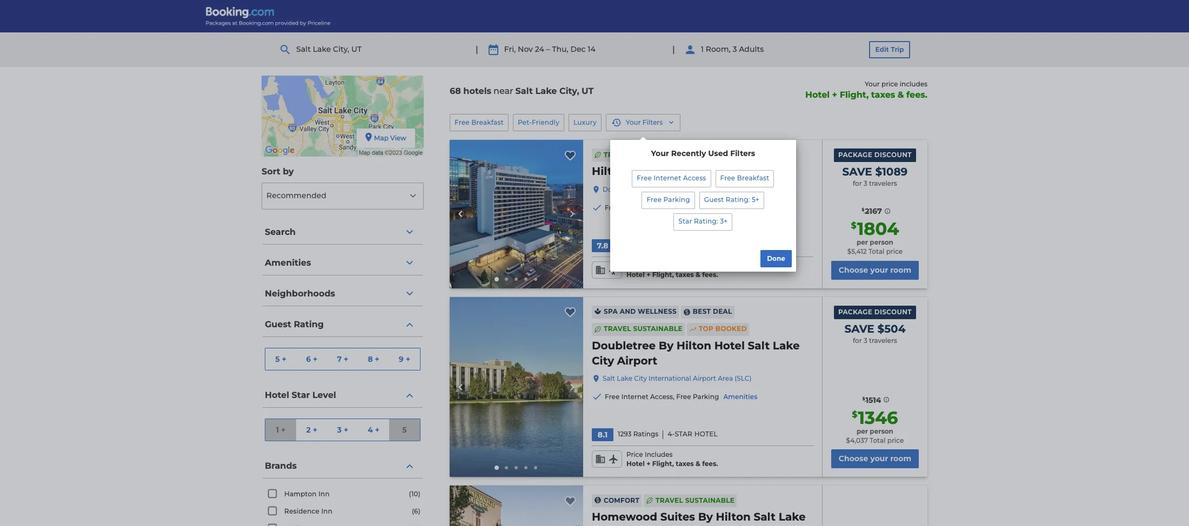 Task type: locate. For each thing, give the bounding box(es) containing it.
package
[[839, 151, 873, 159], [839, 308, 873, 316]]

& inside your price includes hotel + flight, taxes & fees.
[[898, 90, 904, 100]]

choose your room button down $4,037 at the bottom of page
[[832, 450, 919, 469]]

breakfast up park
[[737, 174, 770, 182]]

for 3 travelers for 1804
[[853, 180, 898, 188]]

choose your room for 1804
[[839, 265, 912, 275]]

your down edit
[[865, 80, 880, 88]]

access inside your recently used filters 'list box'
[[683, 174, 707, 182]]

go to image #4 image for 1804
[[525, 278, 528, 281]]

sustainable
[[633, 151, 683, 159], [633, 325, 683, 333], [685, 497, 735, 505]]

0 horizontal spatial -
[[641, 186, 644, 194]]

$ left 1514
[[863, 396, 865, 402]]

sort
[[262, 167, 281, 177]]

1 vertical spatial internet
[[622, 204, 649, 212]]

go to image #2 image
[[505, 278, 509, 281], [505, 467, 509, 470]]

travelers down "save $1089"
[[869, 180, 898, 188]]

internet up the downtown - temple square - university park
[[654, 174, 682, 182]]

person
[[870, 239, 894, 247], [870, 428, 894, 436]]

free breakfast down hotels
[[455, 118, 504, 126]]

guest left rating
[[265, 319, 291, 330]]

1 vertical spatial sign in to save image
[[565, 496, 576, 510]]

& for 1346
[[696, 460, 701, 468]]

includes
[[645, 262, 673, 270], [645, 451, 673, 459]]

1 vertical spatial access
[[651, 204, 673, 212]]

1 package from the top
[[839, 151, 873, 159]]

star for 4-star hotel
[[675, 431, 693, 439]]

go to image #4 image
[[525, 278, 528, 281], [525, 467, 528, 470]]

airport left "area"
[[693, 375, 716, 383]]

travel sustainable
[[604, 151, 683, 159], [604, 325, 683, 333], [656, 497, 735, 505]]

guest inside your recently used filters 'list box'
[[704, 196, 724, 204]]

5 for 5
[[402, 425, 407, 435]]

$ inside $ 1804 per person $5,412 total price
[[851, 221, 857, 231]]

|
[[476, 44, 478, 55], [673, 44, 675, 55]]

1 vertical spatial for
[[853, 337, 862, 345]]

0 vertical spatial choose your room
[[839, 265, 912, 275]]

& down "4-star hotel" at the right
[[696, 460, 701, 468]]

guest down university
[[704, 196, 724, 204]]

2 + button
[[296, 420, 327, 441]]

room for 1346
[[891, 454, 912, 464]]

internet for 1804
[[622, 204, 649, 212]]

by up international
[[659, 339, 674, 352]]

free breakfast up park
[[721, 174, 770, 182]]

choose your room down $4,037 at the bottom of page
[[839, 454, 912, 464]]

go to image #1 image for 1346
[[495, 466, 499, 471]]

go to image #1 image
[[495, 277, 499, 282], [495, 466, 499, 471]]

1 vertical spatial sustainable
[[633, 325, 683, 333]]

price left includes
[[882, 80, 898, 88]]

hilton salt lake city center
[[592, 165, 748, 178]]

travel up 'doubletree'
[[604, 325, 631, 333]]

price includes hotel + flight, taxes & fees.
[[627, 262, 718, 279], [627, 451, 718, 468]]

0 vertical spatial save
[[843, 165, 873, 178]]

inn for hampton inn
[[319, 490, 330, 499]]

2 go to image #5 image from the top
[[535, 467, 538, 470]]

| left fri,
[[476, 44, 478, 55]]

your down $ 1346 per person $4,037 total price
[[871, 454, 889, 464]]

edit
[[876, 45, 889, 54]]

0 horizontal spatial |
[[476, 44, 478, 55]]

(6)
[[412, 508, 421, 516]]

0 vertical spatial sustainable
[[633, 151, 683, 159]]

breakfast
[[472, 118, 504, 126], [737, 174, 770, 182]]

1 - from the left
[[641, 186, 644, 194]]

price down 1804
[[887, 248, 903, 256]]

total inside $ 1804 per person $5,412 total price
[[869, 248, 885, 256]]

1 vertical spatial for 3 travelers
[[853, 337, 898, 345]]

1 vertical spatial go to image #4 image
[[525, 467, 528, 470]]

save
[[843, 165, 873, 178], [845, 323, 875, 336]]

0 vertical spatial choose your room button
[[832, 261, 919, 280]]

trip
[[891, 45, 904, 54]]

0 vertical spatial person
[[870, 239, 894, 247]]

amenities up star rating: 3+
[[678, 204, 712, 212]]

travel up the downtown
[[604, 151, 631, 159]]

your inside 'list box'
[[651, 149, 669, 159]]

2 choose your room button from the top
[[832, 450, 919, 469]]

room for 1804
[[891, 265, 912, 275]]

1 price includes hotel + flight, taxes & fees. from the top
[[627, 262, 718, 279]]

$ left 1804
[[851, 221, 857, 231]]

2 go to image #2 image from the top
[[505, 467, 509, 470]]

rating: down park
[[726, 196, 750, 204]]

& up best on the right
[[696, 271, 701, 279]]

package for 1346
[[839, 308, 873, 316]]

sustainable up homewood suites by hilton salt lake city-downtown, ut element on the bottom
[[685, 497, 735, 505]]

1 vertical spatial price
[[887, 248, 903, 256]]

1 vertical spatial parking
[[693, 393, 719, 401]]

2 vertical spatial photo carousel region
[[450, 486, 583, 527]]

$ left 1346
[[852, 410, 858, 420]]

1 vertical spatial your
[[871, 454, 889, 464]]

travelers
[[869, 180, 898, 188], [869, 337, 898, 345]]

1 vertical spatial photo carousel region
[[450, 297, 583, 478]]

0 horizontal spatial your
[[626, 119, 641, 127]]

0 vertical spatial price includes hotel + flight, taxes & fees.
[[627, 262, 718, 279]]

1 vertical spatial choose
[[839, 454, 869, 464]]

2 | from the left
[[673, 44, 675, 55]]

1 vertical spatial amenities
[[724, 393, 758, 401]]

travelers for 1804
[[869, 180, 898, 188]]

+ for 3 +
[[344, 425, 348, 435]]

5 left '6'
[[275, 354, 280, 364]]

1 vertical spatial per
[[857, 428, 868, 436]]

1 room from the top
[[891, 265, 912, 275]]

taxes down "4-star hotel" at the right
[[676, 460, 694, 468]]

parking down "area"
[[693, 393, 719, 401]]

total inside $ 1346 per person $4,037 total price
[[870, 437, 886, 445]]

fees. down includes
[[907, 90, 928, 100]]

star for hotel star level
[[292, 390, 310, 401]]

$ inside $ 1346 per person $4,037 total price
[[852, 410, 858, 420]]

internet
[[654, 174, 682, 182], [622, 204, 649, 212], [622, 393, 649, 401]]

filters up center
[[731, 149, 756, 159]]

1 horizontal spatial amenities
[[724, 393, 758, 401]]

1 for 1 room, 3 adults
[[701, 44, 704, 54]]

free down salt lake city international airport area (slc)
[[677, 393, 691, 401]]

2 choose from the top
[[839, 454, 869, 464]]

0 vertical spatial go to image #3 image
[[515, 278, 518, 281]]

internet down the downtown
[[622, 204, 649, 212]]

inn right 'residence'
[[321, 508, 333, 516]]

price up spa and wellness
[[627, 262, 643, 270]]

downtown,
[[618, 526, 684, 527]]

1 horizontal spatial filters
[[731, 149, 756, 159]]

rating: for 5+
[[726, 196, 750, 204]]

spa and wellness
[[604, 308, 677, 316]]

adults
[[739, 44, 764, 54]]

1 vertical spatial filters
[[731, 149, 756, 159]]

your
[[865, 80, 880, 88], [626, 119, 641, 127], [651, 149, 669, 159]]

2 per from the top
[[857, 428, 868, 436]]

choose your room
[[839, 265, 912, 275], [839, 454, 912, 464]]

1 sign in to save image from the top
[[565, 307, 576, 321]]

dec
[[571, 44, 586, 54]]

1 +
[[276, 425, 286, 435]]

1 for from the top
[[853, 180, 862, 188]]

0 vertical spatial total
[[869, 248, 885, 256]]

1804
[[858, 219, 899, 240]]

| for fri, nov 24 – thu, dec 14
[[476, 44, 478, 55]]

1 choose your room from the top
[[839, 265, 912, 275]]

choose your room button for 1346
[[832, 450, 919, 469]]

your left expand icon
[[626, 119, 641, 127]]

price down 1293 ratings
[[627, 451, 643, 459]]

0 vertical spatial free breakfast
[[455, 118, 504, 126]]

0 vertical spatial flight,
[[840, 90, 869, 100]]

2 go to image #3 image from the top
[[515, 467, 518, 470]]

inn for residence inn
[[321, 508, 333, 516]]

1 horizontal spatial |
[[673, 44, 675, 55]]

0 horizontal spatial 1
[[276, 425, 279, 435]]

5
[[275, 354, 280, 364], [402, 425, 407, 435]]

0 vertical spatial go to image #2 image
[[505, 278, 509, 281]]

price
[[627, 262, 643, 270], [627, 451, 643, 459]]

0 vertical spatial hilton
[[592, 165, 627, 178]]

top
[[699, 325, 714, 333]]

per up $4,037 at the bottom of page
[[857, 428, 868, 436]]

1 vertical spatial travel
[[604, 325, 631, 333]]

star inside 'dropdown button'
[[292, 390, 310, 401]]

flight, for 1346
[[653, 460, 674, 468]]

parking
[[664, 196, 690, 204], [693, 393, 719, 401]]

includes down 4-
[[645, 451, 673, 459]]

+ inside your price includes hotel + flight, taxes & fees.
[[833, 90, 838, 100]]

0 vertical spatial parking
[[664, 196, 690, 204]]

person inside $ 1346 per person $4,037 total price
[[870, 428, 894, 436]]

price inside $ 1346 per person $4,037 total price
[[888, 437, 904, 445]]

2 go to image #4 image from the top
[[525, 467, 528, 470]]

1 for 1 +
[[276, 425, 279, 435]]

$504
[[878, 323, 906, 336]]

breakfast down hotels
[[472, 118, 504, 126]]

+ for 2 +
[[313, 425, 317, 435]]

price includes hotel + flight, taxes & fees. down 4-
[[627, 451, 718, 468]]

amenities down (slc)
[[724, 393, 758, 401]]

choose down $5,412
[[839, 265, 869, 275]]

1 horizontal spatial hilton
[[677, 339, 712, 352]]

go to image #3 image
[[515, 278, 518, 281], [515, 467, 518, 470]]

(10)
[[409, 490, 421, 499]]

your price includes hotel + flight, taxes & fees.
[[806, 80, 928, 100]]

0 vertical spatial for
[[853, 180, 862, 188]]

guest inside guest rating dropdown button
[[265, 319, 291, 330]]

1 per from the top
[[857, 239, 868, 247]]

ut
[[351, 44, 362, 54], [582, 86, 594, 96]]

access,
[[651, 393, 675, 401]]

for 3 travelers down save $504
[[853, 337, 898, 345]]

1 vertical spatial &
[[696, 271, 701, 279]]

2 room from the top
[[891, 454, 912, 464]]

0 horizontal spatial city
[[592, 355, 614, 368]]

taxes up best on the right
[[676, 271, 694, 279]]

1 go to image #2 image from the top
[[505, 278, 509, 281]]

internet for 1346
[[622, 393, 649, 401]]

map view
[[374, 134, 407, 142]]

airport
[[617, 355, 658, 368], [693, 375, 716, 383]]

your inside button
[[626, 119, 641, 127]]

your recently used filters list box
[[610, 140, 796, 272]]

2 sign in to save image from the top
[[565, 496, 576, 510]]

2 vertical spatial taxes
[[676, 460, 694, 468]]

1 travelers from the top
[[869, 180, 898, 188]]

1 vertical spatial go to image #5 image
[[535, 467, 538, 470]]

2 travelers from the top
[[869, 337, 898, 345]]

1 vertical spatial rating:
[[694, 218, 719, 226]]

used
[[709, 149, 729, 159]]

0 horizontal spatial filters
[[643, 119, 663, 127]]

downtown - temple square - university park
[[603, 186, 751, 194]]

free internet access amenities
[[605, 204, 712, 212]]

1 vertical spatial flight,
[[653, 271, 674, 279]]

1 photo carousel region from the top
[[450, 140, 583, 289]]

discount up $1089
[[875, 151, 912, 159]]

2 photo carousel region from the top
[[450, 297, 583, 478]]

room
[[891, 265, 912, 275], [891, 454, 912, 464]]

deal
[[713, 308, 732, 316]]

per inside $ 1346 per person $4,037 total price
[[857, 428, 868, 436]]

3
[[733, 44, 737, 54], [864, 180, 868, 188], [864, 337, 868, 345], [337, 425, 342, 435]]

+ for 9 +
[[406, 354, 410, 364]]

fees. for 1346
[[703, 460, 718, 468]]

package up "save $1089"
[[839, 151, 873, 159]]

star down free parking
[[679, 218, 692, 226]]

for 3 travelers
[[853, 180, 898, 188], [853, 337, 898, 345]]

salt inside hilton salt lake city center - promoted element
[[630, 165, 652, 178]]

0 horizontal spatial amenities
[[678, 204, 712, 212]]

1 your from the top
[[871, 265, 889, 275]]

+ inside 'button'
[[281, 425, 286, 435]]

0 vertical spatial ut
[[351, 44, 362, 54]]

1 vertical spatial choose your room button
[[832, 450, 919, 469]]

go to image #5 image for 1346
[[535, 467, 538, 470]]

includes up wellness
[[645, 262, 673, 270]]

1 go to image #4 image from the top
[[525, 278, 528, 281]]

68 hotels near salt lake city, ut
[[450, 86, 594, 96]]

4
[[368, 425, 373, 435]]

package discount up save $504
[[839, 308, 912, 316]]

0 vertical spatial discount
[[875, 151, 912, 159]]

2 price includes hotel + flight, taxes & fees. from the top
[[627, 451, 718, 468]]

2 price from the top
[[627, 451, 643, 459]]

price includes hotel + flight, taxes & fees. for 1804
[[627, 262, 718, 279]]

price for 1346
[[888, 437, 904, 445]]

2 go to image #1 image from the top
[[495, 466, 499, 471]]

your filters
[[626, 119, 663, 127]]

2 package discount from the top
[[839, 308, 912, 316]]

1 vertical spatial inn
[[321, 508, 333, 516]]

expand image
[[667, 119, 676, 127]]

1 horizontal spatial guest
[[704, 196, 724, 204]]

sustainable up hilton salt lake city center
[[633, 151, 683, 159]]

0 vertical spatial package
[[839, 151, 873, 159]]

| left room,
[[673, 44, 675, 55]]

for 3 travelers down "save $1089"
[[853, 180, 898, 188]]

2 includes from the top
[[645, 451, 673, 459]]

0 vertical spatial your
[[871, 265, 889, 275]]

hilton inside the homewood suites by hilton salt lake city-downtown, ut
[[716, 511, 751, 524]]

person down 1514
[[870, 428, 894, 436]]

package discount up "save $1089"
[[839, 151, 912, 159]]

sign in to save image for doubletree by hilton hotel salt lake city airport
[[565, 307, 576, 321]]

choose down $4,037 at the bottom of page
[[839, 454, 869, 464]]

hilton inside doubletree by hilton hotel salt lake city airport
[[677, 339, 712, 352]]

access
[[683, 174, 707, 182], [651, 204, 673, 212]]

1 left 2
[[276, 425, 279, 435]]

choose your room button for 1804
[[832, 261, 919, 280]]

1 horizontal spatial free breakfast
[[721, 174, 770, 182]]

2 for 3 travelers from the top
[[853, 337, 898, 345]]

$ inside '$ 1514'
[[863, 396, 865, 402]]

1 horizontal spatial by
[[698, 511, 713, 524]]

taxes down edit
[[871, 90, 896, 100]]

1 vertical spatial package discount
[[839, 308, 912, 316]]

star
[[679, 218, 692, 226], [292, 390, 310, 401], [675, 431, 693, 439]]

1 package discount from the top
[[839, 151, 912, 159]]

0 vertical spatial go to image #1 image
[[495, 277, 499, 282]]

your recently used filters dialog
[[606, 136, 801, 276]]

1 includes from the top
[[645, 262, 673, 270]]

0 vertical spatial airport
[[617, 355, 658, 368]]

travel sustainable up the homewood suites by hilton salt lake city-downtown, ut
[[656, 497, 735, 505]]

2 package from the top
[[839, 308, 873, 316]]

choose for 1346
[[839, 454, 869, 464]]

1 choose from the top
[[839, 265, 869, 275]]

guest
[[704, 196, 724, 204], [265, 319, 291, 330]]

area
[[718, 375, 733, 383]]

your for 1346
[[871, 454, 889, 464]]

total right $4,037 at the bottom of page
[[870, 437, 886, 445]]

parking down the downtown - temple square - university park
[[664, 196, 690, 204]]

discount for 1804
[[875, 151, 912, 159]]

1 for 3 travelers from the top
[[853, 180, 898, 188]]

1 vertical spatial go to image #3 image
[[515, 467, 518, 470]]

2 choose your room from the top
[[839, 454, 912, 464]]

fees. down "4-star hotel" at the right
[[703, 460, 718, 468]]

2 your from the top
[[871, 454, 889, 464]]

nov
[[518, 44, 533, 54]]

price inside $ 1804 per person $5,412 total price
[[887, 248, 903, 256]]

1 vertical spatial discount
[[875, 308, 912, 316]]

inn up residence inn
[[319, 490, 330, 499]]

filters
[[643, 119, 663, 127], [731, 149, 756, 159]]

per
[[857, 239, 868, 247], [857, 428, 868, 436]]

1 | from the left
[[476, 44, 478, 55]]

doubletree by hilton hotel salt lake city airport
[[592, 339, 800, 368]]

1 vertical spatial price includes hotel + flight, taxes & fees.
[[627, 451, 718, 468]]

1 discount from the top
[[875, 151, 912, 159]]

1 price from the top
[[627, 262, 643, 270]]

1 horizontal spatial airport
[[693, 375, 716, 383]]

0 horizontal spatial airport
[[617, 355, 658, 368]]

city left international
[[634, 375, 647, 383]]

0 vertical spatial 5
[[275, 354, 280, 364]]

sign in to save image left spa
[[565, 307, 576, 321]]

fri,
[[504, 44, 516, 54]]

$ inside $ 2167
[[862, 207, 865, 213]]

by up ut
[[698, 511, 713, 524]]

0 vertical spatial price
[[627, 262, 643, 270]]

rating:
[[726, 196, 750, 204], [694, 218, 719, 226]]

parking inside your recently used filters 'list box'
[[664, 196, 690, 204]]

1 vertical spatial 5
[[402, 425, 407, 435]]

for down save $504
[[853, 337, 862, 345]]

city
[[685, 165, 707, 178], [592, 355, 614, 368], [634, 375, 647, 383]]

& down includes
[[898, 90, 904, 100]]

sustainable down wellness
[[633, 325, 683, 333]]

0 horizontal spatial parking
[[664, 196, 690, 204]]

1 go to image #1 image from the top
[[495, 277, 499, 282]]

2 horizontal spatial city
[[685, 165, 707, 178]]

person inside $ 1804 per person $5,412 total price
[[870, 239, 894, 247]]

price down 1346
[[888, 437, 904, 445]]

2 vertical spatial price
[[888, 437, 904, 445]]

lake inside the homewood suites by hilton salt lake city-downtown, ut
[[779, 511, 806, 524]]

1 left room,
[[701, 44, 704, 54]]

access for free internet access amenities
[[651, 204, 673, 212]]

travelers for 1346
[[869, 337, 898, 345]]

0 horizontal spatial guest
[[265, 319, 291, 330]]

person for 1346
[[870, 428, 894, 436]]

+ for 5 +
[[282, 354, 287, 364]]

9 + button
[[389, 349, 420, 370]]

2 vertical spatial &
[[696, 460, 701, 468]]

1 vertical spatial city
[[592, 355, 614, 368]]

per inside $ 1804 per person $5,412 total price
[[857, 239, 868, 247]]

2 for from the top
[[853, 337, 862, 345]]

photo carousel region
[[450, 140, 583, 289], [450, 297, 583, 478], [450, 486, 583, 527]]

your inside your price includes hotel + flight, taxes & fees.
[[865, 80, 880, 88]]

24
[[535, 44, 544, 54]]

+
[[833, 90, 838, 100], [647, 271, 651, 279], [282, 354, 287, 364], [313, 354, 318, 364], [344, 354, 349, 364], [375, 354, 380, 364], [406, 354, 410, 364], [281, 425, 286, 435], [313, 425, 317, 435], [344, 425, 348, 435], [375, 425, 380, 435], [647, 460, 651, 468]]

go to image #3 image for 1346
[[515, 467, 518, 470]]

go to image #1 image for 1804
[[495, 277, 499, 282]]

free up 8.1
[[605, 393, 620, 401]]

price includes hotel + flight, taxes & fees. up wellness
[[627, 262, 718, 279]]

airport inside doubletree by hilton hotel salt lake city airport
[[617, 355, 658, 368]]

2 - from the left
[[697, 186, 699, 194]]

travel sustainable up hilton salt lake city center
[[604, 151, 683, 159]]

rating: left 3+
[[694, 218, 719, 226]]

hotel star level
[[265, 390, 336, 401]]

free breakfast
[[455, 118, 504, 126], [721, 174, 770, 182]]

flight, inside your price includes hotel + flight, taxes & fees.
[[840, 90, 869, 100]]

choose
[[839, 265, 869, 275], [839, 454, 869, 464]]

center
[[710, 165, 748, 178]]

0 vertical spatial sign in to save image
[[565, 307, 576, 321]]

free parking
[[647, 196, 690, 204]]

fees. up "best deal"
[[703, 271, 718, 279]]

2 person from the top
[[870, 428, 894, 436]]

1 + button
[[266, 420, 296, 441]]

access down the temple
[[651, 204, 673, 212]]

1346
[[858, 408, 898, 429]]

hotel inside doubletree by hilton hotel salt lake city airport
[[715, 339, 745, 352]]

1 vertical spatial 1
[[276, 425, 279, 435]]

1 choose your room button from the top
[[832, 261, 919, 280]]

total right $5,412
[[869, 248, 885, 256]]

0 vertical spatial includes
[[645, 262, 673, 270]]

person for 1804
[[870, 239, 894, 247]]

go to image #4 image for 1346
[[525, 467, 528, 470]]

$1089
[[876, 165, 908, 178]]

go to image #5 image
[[535, 278, 538, 281], [535, 467, 538, 470]]

7 + button
[[327, 349, 358, 370]]

1 vertical spatial price
[[627, 451, 643, 459]]

1 vertical spatial choose your room
[[839, 454, 912, 464]]

1 go to image #3 image from the top
[[515, 278, 518, 281]]

by inside doubletree by hilton hotel salt lake city airport
[[659, 339, 674, 352]]

travelers down save $504
[[869, 337, 898, 345]]

1 vertical spatial person
[[870, 428, 894, 436]]

filters left expand icon
[[643, 119, 663, 127]]

package discount for 1346
[[839, 308, 912, 316]]

friendly
[[532, 118, 560, 126]]

access for free internet access
[[683, 174, 707, 182]]

city down 'recently'
[[685, 165, 707, 178]]

1 horizontal spatial your
[[651, 149, 669, 159]]

photo carousel region for 1346
[[450, 297, 583, 478]]

save left $1089
[[843, 165, 873, 178]]

amenities
[[678, 204, 712, 212], [724, 393, 758, 401]]

0 vertical spatial fees.
[[907, 90, 928, 100]]

sign in to save image
[[565, 307, 576, 321], [565, 496, 576, 510]]

choose your room down $5,412
[[839, 265, 912, 275]]

price inside your price includes hotel + flight, taxes & fees.
[[882, 80, 898, 88]]

0 horizontal spatial rating:
[[694, 218, 719, 226]]

airport down 'doubletree'
[[617, 355, 658, 368]]

2 vertical spatial travel
[[656, 497, 683, 505]]

1 vertical spatial go to image #1 image
[[495, 466, 499, 471]]

2 discount from the top
[[875, 308, 912, 316]]

package up save $504
[[839, 308, 873, 316]]

rating: for 3+
[[694, 218, 719, 226]]

1 go to image #5 image from the top
[[535, 278, 538, 281]]

free down the downtown
[[605, 204, 620, 212]]

filters inside button
[[643, 119, 663, 127]]

your for 1804
[[871, 265, 889, 275]]

2
[[306, 425, 311, 435]]

2 vertical spatial hilton
[[716, 511, 751, 524]]

choose for 1804
[[839, 265, 869, 275]]

1 vertical spatial your
[[626, 119, 641, 127]]

1 vertical spatial package
[[839, 308, 873, 316]]

salt
[[296, 44, 311, 54], [516, 86, 533, 96], [630, 165, 652, 178], [748, 339, 770, 352], [603, 375, 615, 383], [754, 511, 776, 524]]

$5,412
[[848, 248, 867, 256]]

breakfast inside your recently used filters 'list box'
[[737, 174, 770, 182]]

spa
[[604, 308, 618, 316]]

total for 1346
[[870, 437, 886, 445]]

3 right 2 + button
[[337, 425, 342, 435]]

1 inside 'button'
[[276, 425, 279, 435]]

discount up $504
[[875, 308, 912, 316]]

choose your room button down $5,412
[[832, 261, 919, 280]]

internet left access,
[[622, 393, 649, 401]]

your up hilton salt lake city center
[[651, 149, 669, 159]]

5 right 4 +
[[402, 425, 407, 435]]

save left $504
[[845, 323, 875, 336]]

price for 1346
[[627, 451, 643, 459]]

1 person from the top
[[870, 239, 894, 247]]

2 horizontal spatial your
[[865, 80, 880, 88]]

0 vertical spatial city,
[[333, 44, 349, 54]]

1 vertical spatial includes
[[645, 451, 673, 459]]

hotel inside your price includes hotel + flight, taxes & fees.
[[806, 90, 830, 100]]

best
[[693, 308, 711, 316]]

2 vertical spatial city
[[634, 375, 647, 383]]

1 horizontal spatial parking
[[693, 393, 719, 401]]

free up the temple
[[637, 174, 652, 182]]

package discount
[[839, 151, 912, 159], [839, 308, 912, 316]]



Task type: describe. For each thing, give the bounding box(es) containing it.
free down 68 at the left top of page
[[455, 118, 470, 126]]

guest for guest rating
[[265, 319, 291, 330]]

9
[[399, 354, 404, 364]]

free internet access
[[637, 174, 707, 182]]

package for 1804
[[839, 151, 873, 159]]

0 vertical spatial city
[[685, 165, 707, 178]]

2 vertical spatial travel sustainable
[[656, 497, 735, 505]]

sign in to save image
[[565, 150, 576, 164]]

3 + button
[[327, 420, 358, 441]]

1 vertical spatial city,
[[560, 86, 579, 96]]

2 +
[[306, 425, 317, 435]]

residence inn
[[284, 508, 333, 516]]

2 vertical spatial sustainable
[[685, 497, 735, 505]]

4 +
[[368, 425, 380, 435]]

university
[[701, 186, 734, 194]]

for 3 travelers for 1346
[[853, 337, 898, 345]]

taxes inside your price includes hotel + flight, taxes & fees.
[[871, 90, 896, 100]]

0 vertical spatial travel
[[604, 151, 631, 159]]

3 down save $504
[[864, 337, 868, 345]]

4 + button
[[358, 420, 389, 441]]

8 + button
[[358, 349, 389, 370]]

includes
[[900, 80, 928, 88]]

3 +
[[337, 425, 348, 435]]

fees. for 1804
[[703, 271, 718, 279]]

0 horizontal spatial ut
[[351, 44, 362, 54]]

per for 1804
[[857, 239, 868, 247]]

3 right room,
[[733, 44, 737, 54]]

booking.com packages image
[[205, 6, 332, 26]]

free breakfast inside your recently used filters 'list box'
[[721, 174, 770, 182]]

discount for 1346
[[875, 308, 912, 316]]

$ 2167
[[862, 207, 882, 216]]

go to image #2 image for 1804
[[505, 278, 509, 281]]

pet-friendly
[[518, 118, 560, 126]]

$ for 1804
[[851, 221, 857, 231]]

& for 1804
[[696, 271, 701, 279]]

choose your room for 1346
[[839, 454, 912, 464]]

luxury
[[574, 118, 597, 126]]

68
[[450, 86, 461, 96]]

sign in to save image for comfort
[[565, 496, 576, 510]]

4-
[[668, 431, 675, 439]]

0 vertical spatial breakfast
[[472, 118, 504, 126]]

save for 1346
[[845, 323, 875, 336]]

by inside the homewood suites by hilton salt lake city-downtown, ut
[[698, 511, 713, 524]]

save for 1804
[[843, 165, 873, 178]]

3 inside 3 + button
[[337, 425, 342, 435]]

done button
[[761, 250, 792, 268]]

$ for 2167
[[862, 207, 865, 213]]

5 +
[[275, 354, 287, 364]]

guest rating
[[265, 319, 324, 330]]

hampton inn
[[284, 490, 330, 499]]

hotel inside 'dropdown button'
[[265, 390, 289, 401]]

7.8
[[597, 241, 609, 251]]

and
[[620, 308, 636, 316]]

3+
[[720, 218, 728, 226]]

3 photo carousel region from the top
[[450, 486, 583, 527]]

photo carousel region for 1804
[[450, 140, 583, 289]]

guest for guest rating: 5+
[[704, 196, 724, 204]]

1 vertical spatial airport
[[693, 375, 716, 383]]

temple
[[645, 186, 670, 194]]

homewood suites by hilton salt lake city-downtown, ut element
[[592, 510, 814, 527]]

includes for 1804
[[645, 262, 673, 270]]

+ for 4 +
[[375, 425, 380, 435]]

best deal
[[693, 308, 732, 316]]

for for 1804
[[853, 180, 862, 188]]

save $504
[[845, 323, 906, 336]]

1 vertical spatial travel sustainable
[[604, 325, 683, 333]]

ut
[[687, 526, 700, 527]]

7
[[337, 354, 342, 364]]

1293 ratings
[[618, 431, 659, 439]]

level
[[313, 390, 336, 401]]

+ for 8 +
[[375, 354, 380, 364]]

+ for 1 +
[[281, 425, 286, 435]]

doubletree
[[592, 339, 656, 352]]

free down the temple
[[647, 196, 662, 204]]

park
[[735, 186, 751, 194]]

your for filters
[[651, 149, 669, 159]]

doubletree by hilton hotel salt lake city airport element
[[592, 338, 814, 368]]

| for 1 room, 3 adults
[[673, 44, 675, 55]]

includes for 1346
[[645, 451, 673, 459]]

internet inside your recently used filters 'list box'
[[654, 174, 682, 182]]

total for 1804
[[869, 248, 885, 256]]

package discount for 1804
[[839, 151, 912, 159]]

star rating: 3+
[[679, 218, 728, 226]]

taxes for 1804
[[676, 271, 694, 279]]

city-
[[592, 526, 618, 527]]

$ for 1346
[[852, 410, 858, 420]]

rating
[[294, 319, 324, 330]]

free up university
[[721, 174, 736, 182]]

$4,037
[[847, 437, 868, 445]]

comfort
[[604, 497, 640, 505]]

wellness
[[638, 308, 677, 316]]

–
[[546, 44, 550, 54]]

edit trip button
[[870, 41, 911, 58]]

1 room, 3 adults
[[701, 44, 764, 54]]

price for 1804
[[887, 248, 903, 256]]

price for 1804
[[627, 262, 643, 270]]

flight, for 1804
[[653, 271, 674, 279]]

0 vertical spatial amenities
[[678, 204, 712, 212]]

9 +
[[399, 354, 410, 364]]

7 +
[[337, 354, 349, 364]]

5 for 5 +
[[275, 354, 280, 364]]

price includes hotel + flight, taxes & fees. for 1346
[[627, 451, 718, 468]]

3 down "save $1089"
[[864, 180, 868, 188]]

downtown
[[603, 186, 639, 194]]

+ for 7 +
[[344, 354, 349, 364]]

salt lake city, ut
[[296, 44, 362, 54]]

8 +
[[368, 354, 380, 364]]

go to image #5 image for 1804
[[535, 278, 538, 281]]

0 horizontal spatial city,
[[333, 44, 349, 54]]

hilton salt lake city center - promoted element
[[592, 164, 787, 179]]

lake inside doubletree by hilton hotel salt lake city airport
[[773, 339, 800, 352]]

city inside doubletree by hilton hotel salt lake city airport
[[592, 355, 614, 368]]

homewood suites by hilton salt lake city-downtown, ut
[[592, 511, 806, 527]]

map
[[374, 134, 389, 142]]

save $1089
[[843, 165, 908, 178]]

4-star hotel
[[668, 431, 718, 439]]

5 button
[[389, 420, 420, 441]]

free internet access, free parking amenities
[[605, 393, 758, 401]]

guest rating button
[[263, 313, 423, 337]]

1 horizontal spatial ut
[[582, 86, 594, 96]]

international
[[649, 375, 692, 383]]

go to image #2 image for 1346
[[505, 467, 509, 470]]

brands
[[265, 461, 297, 471]]

sort by
[[262, 167, 294, 177]]

go to image #3 image for 1804
[[515, 278, 518, 281]]

$ 1514
[[863, 396, 882, 405]]

$ 1346 per person $4,037 total price
[[847, 408, 904, 445]]

top booked
[[699, 325, 747, 333]]

room,
[[706, 44, 731, 54]]

8
[[368, 354, 373, 364]]

near
[[494, 86, 513, 96]]

for for 1346
[[853, 337, 862, 345]]

$ for 1514
[[863, 396, 865, 402]]

ratings
[[634, 431, 659, 439]]

booked
[[716, 325, 747, 333]]

pet-
[[518, 118, 532, 126]]

homewood
[[592, 511, 658, 524]]

+ for 6 +
[[313, 354, 318, 364]]

your for hotel
[[865, 80, 880, 88]]

hotels
[[464, 86, 492, 96]]

fri, nov 24 – thu, dec 14
[[504, 44, 596, 54]]

hilton inside hilton salt lake city center - promoted element
[[592, 165, 627, 178]]

taxes for 1346
[[676, 460, 694, 468]]

your recently used filters
[[651, 149, 756, 159]]

edit trip
[[876, 45, 904, 54]]

salt inside doubletree by hilton hotel salt lake city airport
[[748, 339, 770, 352]]

6
[[306, 354, 311, 364]]

salt inside the homewood suites by hilton salt lake city-downtown, ut
[[754, 511, 776, 524]]

thu,
[[552, 44, 569, 54]]

filters inside 'list box'
[[731, 149, 756, 159]]

fees. inside your price includes hotel + flight, taxes & fees.
[[907, 90, 928, 100]]

brands button
[[263, 455, 423, 479]]

hampton
[[284, 490, 317, 499]]

star inside your recently used filters 'list box'
[[679, 218, 692, 226]]

per for 1346
[[857, 428, 868, 436]]

suites
[[661, 511, 695, 524]]

0 vertical spatial travel sustainable
[[604, 151, 683, 159]]



Task type: vqa. For each thing, say whether or not it's contained in the screenshot.
Room,
yes



